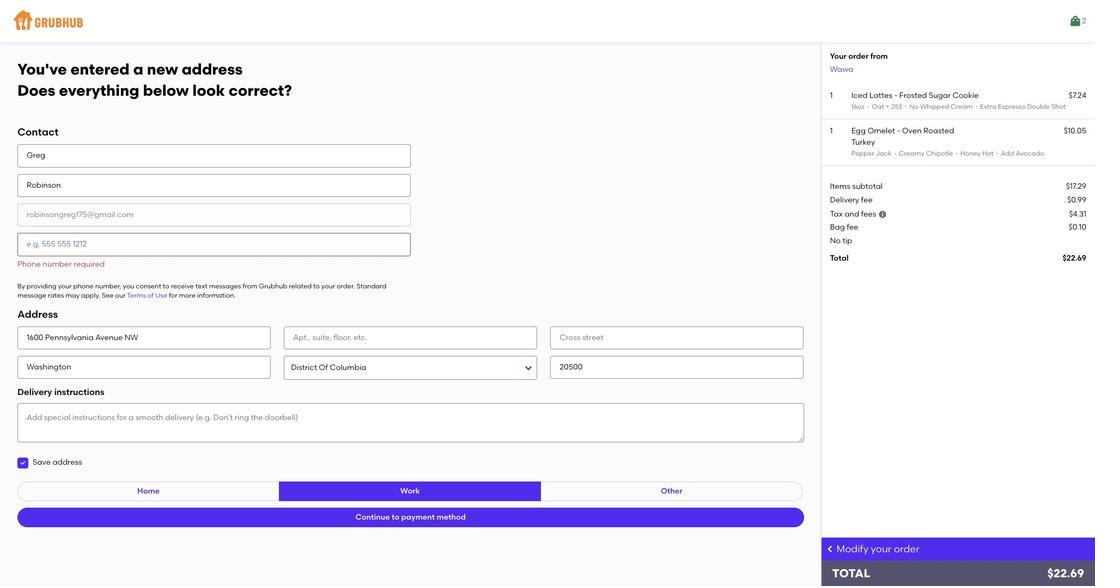 Task type: vqa. For each thing, say whether or not it's contained in the screenshot.
the top Svg icon
yes



Task type: locate. For each thing, give the bounding box(es) containing it.
see
[[102, 292, 114, 300]]

2 horizontal spatial svg image
[[878, 210, 887, 219]]

sugar
[[929, 91, 951, 100]]

0 horizontal spatial delivery
[[17, 387, 52, 398]]

order inside the your order from wawa
[[848, 52, 869, 61]]

bag fee
[[830, 223, 858, 232]]

$22.69
[[1063, 254, 1086, 263], [1047, 567, 1084, 581]]

2 vertical spatial svg image
[[826, 545, 834, 554]]

0 vertical spatial 1
[[830, 91, 833, 100]]

∙ left oat
[[866, 103, 870, 111]]

0 vertical spatial no
[[909, 103, 919, 111]]

∙ left honey
[[955, 150, 959, 157]]

address right save in the bottom left of the page
[[53, 458, 82, 468]]

address
[[17, 308, 58, 321]]

∙
[[866, 103, 870, 111], [904, 103, 908, 111], [974, 103, 979, 111], [893, 150, 897, 157], [955, 150, 959, 157], [995, 150, 999, 157]]

- for omelet
[[897, 127, 900, 136]]

new
[[147, 60, 178, 78]]

1 1 from the top
[[830, 91, 833, 100]]

- for lattes
[[894, 91, 898, 100]]

0 horizontal spatial from
[[243, 283, 257, 290]]

0 horizontal spatial fee
[[847, 223, 858, 232]]

message
[[17, 292, 46, 300]]

messages
[[209, 283, 241, 290]]

your order from wawa
[[830, 52, 888, 74]]

method
[[437, 513, 466, 522]]

$0.99
[[1067, 195, 1086, 205]]

your left order.
[[321, 283, 335, 290]]

save address
[[33, 458, 82, 468]]

2 button
[[1069, 11, 1086, 31]]

fee down tax and fees
[[847, 223, 858, 232]]

Last name text field
[[17, 174, 411, 197]]

0 vertical spatial svg image
[[878, 210, 887, 219]]

order right modify
[[894, 544, 920, 556]]

your
[[58, 283, 72, 290], [321, 283, 335, 290], [871, 544, 892, 556]]

no left tip
[[830, 236, 841, 245]]

apply.
[[81, 292, 100, 300]]

to left payment
[[392, 513, 399, 522]]

from left grubhub
[[243, 283, 257, 290]]

correct?
[[229, 81, 292, 100]]

to up use
[[163, 283, 169, 290]]

0 vertical spatial fee
[[861, 195, 873, 205]]

1 horizontal spatial address
[[182, 60, 243, 78]]

Address 2 text field
[[284, 327, 537, 350]]

1 vertical spatial address
[[53, 458, 82, 468]]

$7.24
[[1069, 91, 1086, 100]]

fee for bag fee
[[847, 223, 858, 232]]

from inside the your order from wawa
[[870, 52, 888, 61]]

$7.24 16oz ∙ oat +.25$ ∙ no whipped cream ∙ extra espresso double shot
[[851, 91, 1086, 111]]

1 vertical spatial svg image
[[20, 460, 26, 467]]

lattes
[[869, 91, 892, 100]]

consent
[[136, 283, 161, 290]]

items subtotal
[[830, 182, 883, 191]]

16oz
[[851, 103, 865, 111]]

cream
[[951, 103, 973, 111]]

1 horizontal spatial delivery
[[830, 195, 859, 205]]

1 vertical spatial fee
[[847, 223, 858, 232]]

∙ left the extra
[[974, 103, 979, 111]]

from up lattes
[[870, 52, 888, 61]]

of
[[148, 292, 154, 300]]

delivery left instructions
[[17, 387, 52, 398]]

1 vertical spatial -
[[897, 127, 900, 136]]

order right the your on the right of page
[[848, 52, 869, 61]]

items
[[830, 182, 850, 191]]

0 horizontal spatial no
[[830, 236, 841, 245]]

your
[[830, 52, 847, 61]]

wawa link
[[830, 65, 854, 74]]

look
[[192, 81, 225, 100]]

2 horizontal spatial your
[[871, 544, 892, 556]]

svg image left save in the bottom left of the page
[[20, 460, 26, 467]]

svg image left modify
[[826, 545, 834, 554]]

0 vertical spatial order
[[848, 52, 869, 61]]

0 vertical spatial address
[[182, 60, 243, 78]]

1 left egg
[[830, 127, 833, 136]]

0 horizontal spatial to
[[163, 283, 169, 290]]

1
[[830, 91, 833, 100], [830, 127, 833, 136]]

delivery for delivery instructions
[[17, 387, 52, 398]]

a
[[133, 60, 143, 78]]

delivery instructions
[[17, 387, 104, 398]]

$0.10
[[1069, 223, 1086, 232]]

home button
[[17, 482, 280, 502]]

save
[[33, 458, 51, 468]]

phone number required
[[17, 260, 105, 269]]

no down "frosted"
[[909, 103, 919, 111]]

address
[[182, 60, 243, 78], [53, 458, 82, 468]]

2 horizontal spatial to
[[392, 513, 399, 522]]

iced
[[851, 91, 868, 100]]

add
[[1001, 150, 1014, 157]]

text
[[195, 283, 207, 290]]

Address 1 text field
[[17, 327, 271, 350]]

0 vertical spatial from
[[870, 52, 888, 61]]

$17.29
[[1066, 182, 1086, 191]]

1 horizontal spatial from
[[870, 52, 888, 61]]

svg image right fees
[[878, 210, 887, 219]]

total down no tip
[[830, 254, 849, 263]]

delivery
[[830, 195, 859, 205], [17, 387, 52, 398]]

receive
[[171, 283, 194, 290]]

tip
[[843, 236, 852, 245]]

1 horizontal spatial order
[[894, 544, 920, 556]]

fee
[[861, 195, 873, 205], [847, 223, 858, 232]]

1 vertical spatial 1
[[830, 127, 833, 136]]

your right modify
[[871, 544, 892, 556]]

0 horizontal spatial svg image
[[20, 460, 26, 467]]

everything
[[59, 81, 139, 100]]

1 for iced lattes - frosted sugar cookie
[[830, 91, 833, 100]]

main navigation navigation
[[0, 0, 1095, 42]]

total
[[830, 254, 849, 263], [832, 567, 870, 581]]

1 vertical spatial delivery
[[17, 387, 52, 398]]

1 horizontal spatial fee
[[861, 195, 873, 205]]

2 1 from the top
[[830, 127, 833, 136]]

hot
[[982, 150, 994, 157]]

your up may on the left of the page
[[58, 283, 72, 290]]

address up look
[[182, 60, 243, 78]]

number
[[43, 260, 72, 269]]

First name text field
[[17, 145, 411, 168]]

to
[[163, 283, 169, 290], [313, 283, 320, 290], [392, 513, 399, 522]]

oven
[[902, 127, 922, 136]]

to right related
[[313, 283, 320, 290]]

other button
[[541, 482, 803, 502]]

1 vertical spatial total
[[832, 567, 870, 581]]

continue to payment method button
[[17, 508, 804, 528]]

0 vertical spatial delivery
[[830, 195, 859, 205]]

total down modify
[[832, 567, 870, 581]]

jack
[[876, 150, 892, 157]]

payment
[[401, 513, 435, 522]]

- inside egg omelet - oven roasted turkey
[[897, 127, 900, 136]]

City text field
[[17, 356, 271, 379]]

phone
[[73, 283, 94, 290]]

- up +.25$
[[894, 91, 898, 100]]

0 vertical spatial -
[[894, 91, 898, 100]]

svg image
[[878, 210, 887, 219], [20, 460, 26, 467], [826, 545, 834, 554]]

1 vertical spatial from
[[243, 283, 257, 290]]

turkey
[[851, 138, 875, 147]]

- left "oven"
[[897, 127, 900, 136]]

1 left iced
[[830, 91, 833, 100]]

no tip
[[830, 236, 852, 245]]

1 horizontal spatial no
[[909, 103, 919, 111]]

modify your order
[[837, 544, 920, 556]]

avocado
[[1016, 150, 1044, 157]]

creamy
[[899, 150, 924, 157]]

1 vertical spatial order
[[894, 544, 920, 556]]

no inside $7.24 16oz ∙ oat +.25$ ∙ no whipped cream ∙ extra espresso double shot
[[909, 103, 919, 111]]

phone number required alert
[[17, 260, 105, 269]]

number,
[[95, 283, 121, 290]]

espresso
[[998, 103, 1026, 111]]

delivery down items
[[830, 195, 859, 205]]

to inside button
[[392, 513, 399, 522]]

1 horizontal spatial svg image
[[826, 545, 834, 554]]

order
[[848, 52, 869, 61], [894, 544, 920, 556]]

1 horizontal spatial to
[[313, 283, 320, 290]]

0 horizontal spatial order
[[848, 52, 869, 61]]

fee down subtotal
[[861, 195, 873, 205]]

use
[[155, 292, 167, 300]]

svg image for save address
[[20, 460, 26, 467]]



Task type: describe. For each thing, give the bounding box(es) containing it.
order.
[[337, 283, 355, 290]]

Delivery instructions text field
[[17, 403, 804, 443]]

subtotal
[[852, 182, 883, 191]]

shot
[[1051, 103, 1066, 111]]

0 vertical spatial total
[[830, 254, 849, 263]]

continue to payment method
[[356, 513, 466, 522]]

terms of use link
[[127, 292, 167, 300]]

rates
[[48, 292, 64, 300]]

∙ right hot at the right top of the page
[[995, 150, 999, 157]]

2
[[1082, 16, 1086, 26]]

egg omelet - oven roasted turkey
[[851, 127, 954, 147]]

Email email field
[[17, 204, 411, 227]]

$10.05
[[1064, 127, 1086, 136]]

you've
[[17, 60, 67, 78]]

oat
[[872, 103, 884, 111]]

tax and fees
[[830, 210, 876, 219]]

frosted
[[899, 91, 927, 100]]

terms
[[127, 292, 146, 300]]

and
[[845, 210, 859, 219]]

0 horizontal spatial your
[[58, 283, 72, 290]]

double
[[1027, 103, 1050, 111]]

$4.31
[[1069, 210, 1086, 219]]

instructions
[[54, 387, 104, 398]]

Phone telephone field
[[17, 233, 411, 256]]

honey
[[960, 150, 981, 157]]

does
[[17, 81, 55, 100]]

egg
[[851, 127, 866, 136]]

address inside you've entered a new address does everything below look correct?
[[182, 60, 243, 78]]

svg image for modify your order
[[826, 545, 834, 554]]

entered
[[71, 60, 129, 78]]

below
[[143, 81, 189, 100]]

more
[[179, 292, 196, 300]]

may
[[66, 292, 80, 300]]

∙ right jack
[[893, 150, 897, 157]]

terms of use for more information.
[[127, 292, 236, 300]]

phone
[[17, 260, 41, 269]]

fee for delivery fee
[[861, 195, 873, 205]]

by
[[17, 283, 25, 290]]

required
[[74, 260, 105, 269]]

from inside by providing your phone number, you consent to receive text messages from grubhub related to your order. standard message rates may apply. see our
[[243, 283, 257, 290]]

extra
[[980, 103, 996, 111]]

omelet
[[868, 127, 895, 136]]

providing
[[27, 283, 56, 290]]

related
[[289, 283, 312, 290]]

1 vertical spatial $22.69
[[1047, 567, 1084, 581]]

0 horizontal spatial address
[[53, 458, 82, 468]]

work
[[400, 487, 420, 496]]

home
[[137, 487, 160, 496]]

fees
[[861, 210, 876, 219]]

1 vertical spatial no
[[830, 236, 841, 245]]

1 horizontal spatial your
[[321, 283, 335, 290]]

pepper jack ∙ creamy chipotle ∙ honey hot ∙ add avocado
[[851, 150, 1044, 157]]

continue
[[356, 513, 390, 522]]

delivery for delivery fee
[[830, 195, 859, 205]]

grubhub
[[259, 283, 287, 290]]

work button
[[279, 482, 541, 502]]

chipotle
[[926, 150, 953, 157]]

contact
[[17, 126, 59, 139]]

cookie
[[953, 91, 979, 100]]

for
[[169, 292, 177, 300]]

pepper
[[851, 150, 874, 157]]

whipped
[[920, 103, 949, 111]]

by providing your phone number, you consent to receive text messages from grubhub related to your order. standard message rates may apply. see our
[[17, 283, 387, 300]]

1 for egg omelet - oven roasted turkey
[[830, 127, 833, 136]]

our
[[115, 292, 126, 300]]

standard
[[357, 283, 387, 290]]

modify
[[837, 544, 869, 556]]

Zip text field
[[550, 356, 804, 379]]

you
[[123, 283, 134, 290]]

roasted
[[924, 127, 954, 136]]

0 vertical spatial $22.69
[[1063, 254, 1086, 263]]

iced lattes - frosted sugar cookie
[[851, 91, 979, 100]]

Cross street text field
[[550, 327, 804, 350]]

∙ right +.25$
[[904, 103, 908, 111]]

bag
[[830, 223, 845, 232]]

you've entered a new address does everything below look correct?
[[17, 60, 292, 100]]

tax
[[830, 210, 843, 219]]

information.
[[197, 292, 236, 300]]



